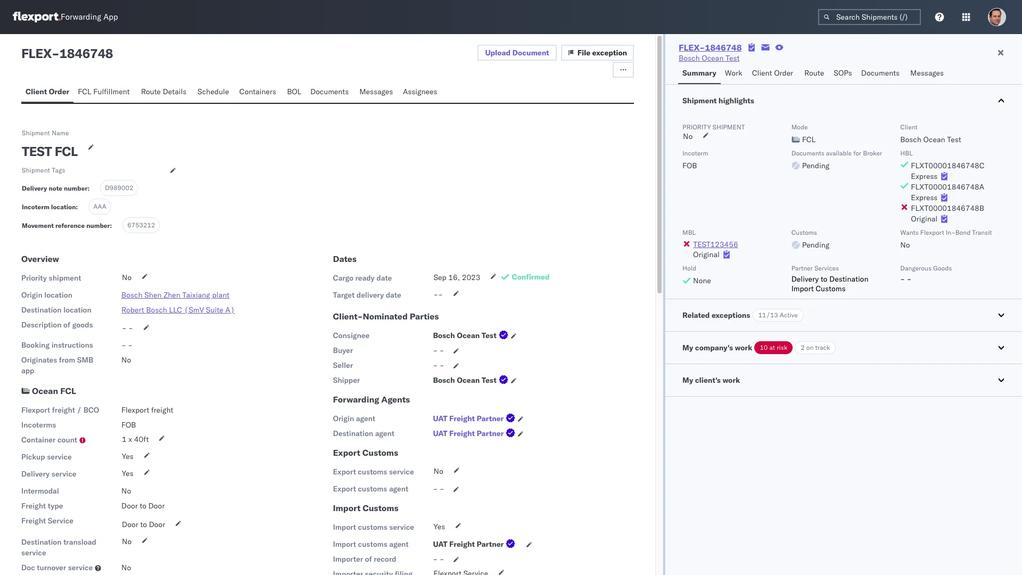 Task type: locate. For each thing, give the bounding box(es) containing it.
customs up export customs service
[[363, 447, 398, 458]]

0 vertical spatial to
[[821, 274, 828, 284]]

priority down shipment highlights
[[683, 123, 711, 131]]

client order right the work "button"
[[752, 68, 794, 78]]

flex-
[[679, 42, 705, 53]]

date for cargo ready date
[[377, 273, 392, 283]]

freight type
[[21, 501, 63, 511]]

0 vertical spatial my
[[683, 343, 694, 353]]

1 horizontal spatial origin
[[333, 414, 354, 423]]

delivery
[[357, 290, 384, 300]]

flex-1846748
[[679, 42, 742, 53]]

1 horizontal spatial shipment
[[713, 123, 745, 131]]

shipment inside button
[[683, 96, 717, 105]]

1 vertical spatial work
[[723, 375, 740, 385]]

0 vertical spatial order
[[774, 68, 794, 78]]

risk
[[777, 343, 788, 351]]

delivery
[[22, 184, 47, 192], [792, 274, 819, 284], [21, 469, 50, 479]]

flxt00001846748a
[[911, 182, 985, 192]]

route left details
[[141, 87, 161, 96]]

shipment down highlights on the top right
[[713, 123, 745, 131]]

shipment for shipment tags
[[22, 166, 50, 174]]

customs for export customs agent
[[358, 484, 387, 494]]

import up importer
[[333, 539, 356, 549]]

import up active
[[792, 284, 814, 293]]

export for export customs agent
[[333, 484, 356, 494]]

order left "route" button
[[774, 68, 794, 78]]

import
[[792, 284, 814, 293], [333, 503, 361, 513], [333, 522, 356, 532], [333, 539, 356, 549]]

flexport for flexport freight / bco
[[21, 405, 50, 415]]

shipment up "test"
[[22, 129, 50, 137]]

import for import customs
[[333, 503, 361, 513]]

schedule button
[[193, 82, 235, 103]]

1 vertical spatial express
[[911, 193, 938, 202]]

1 vertical spatial shipment
[[22, 129, 50, 137]]

client order button right work
[[748, 63, 800, 84]]

0 horizontal spatial forwarding
[[61, 12, 101, 22]]

express up flxt00001846748b
[[911, 193, 938, 202]]

client order
[[752, 68, 794, 78], [26, 87, 69, 96]]

location up movement reference number :
[[51, 203, 76, 211]]

agent
[[356, 414, 375, 423], [375, 429, 395, 438], [389, 484, 409, 494], [389, 539, 409, 549]]

1 horizontal spatial freight
[[151, 405, 173, 415]]

0 horizontal spatial client
[[26, 87, 47, 96]]

- - for seller
[[433, 361, 444, 370]]

location up destination location
[[44, 290, 72, 300]]

work
[[725, 68, 743, 78]]

destination inside destination transload service
[[21, 537, 62, 547]]

fcl fulfillment button
[[74, 82, 137, 103]]

1 vertical spatial documents
[[310, 87, 349, 96]]

yes for delivery service
[[122, 469, 134, 478]]

1 vertical spatial shipment
[[49, 273, 81, 283]]

order for client order button to the right
[[774, 68, 794, 78]]

2 vertical spatial client
[[901, 123, 918, 131]]

customs up services
[[792, 228, 817, 236]]

1 vertical spatial route
[[141, 87, 161, 96]]

2 my from the top
[[683, 375, 694, 385]]

route left sops
[[805, 68, 824, 78]]

0 horizontal spatial order
[[49, 87, 69, 96]]

destination up description
[[21, 305, 62, 315]]

bol button
[[283, 82, 306, 103]]

destination inside 'partner services delivery to destination import customs'
[[830, 274, 869, 284]]

exception
[[592, 48, 627, 58]]

order down flex - 1846748
[[49, 87, 69, 96]]

- - for description of goods
[[122, 323, 133, 333]]

1 horizontal spatial messages
[[911, 68, 944, 78]]

1 horizontal spatial messages button
[[906, 63, 950, 84]]

1 vertical spatial client
[[26, 87, 47, 96]]

agents
[[381, 394, 410, 405]]

shipment highlights button
[[666, 85, 1022, 117]]

client order button up shipment name
[[21, 82, 74, 103]]

originates
[[21, 355, 57, 365]]

my client's work
[[683, 375, 740, 385]]

1 horizontal spatial documents button
[[857, 63, 906, 84]]

1 vertical spatial original
[[693, 250, 720, 259]]

door
[[121, 501, 138, 511], [148, 501, 165, 511], [122, 520, 138, 529], [149, 520, 165, 529]]

documents down the mode at the right top of page
[[792, 149, 825, 157]]

1 vertical spatial number
[[86, 222, 110, 230]]

0 vertical spatial uat freight partner link
[[433, 413, 518, 424]]

1 horizontal spatial flexport
[[121, 405, 149, 415]]

2 vertical spatial location
[[63, 305, 91, 315]]

work right client's
[[723, 375, 740, 385]]

0 horizontal spatial documents
[[310, 87, 349, 96]]

priority shipment
[[683, 123, 745, 131], [21, 273, 81, 283]]

export for export customs service
[[333, 467, 356, 477]]

0 vertical spatial forwarding
[[61, 12, 101, 22]]

forwarding up origin agent
[[333, 394, 379, 405]]

2 vertical spatial uat freight partner
[[433, 539, 504, 549]]

: up reference
[[76, 203, 78, 211]]

export down export customs
[[333, 467, 356, 477]]

pending up services
[[802, 240, 830, 250]]

shipment name
[[22, 129, 69, 137]]

2 export from the top
[[333, 467, 356, 477]]

1 vertical spatial bosch ocean test
[[433, 331, 497, 340]]

0 vertical spatial export
[[333, 447, 360, 458]]

origin up the destination agent
[[333, 414, 354, 423]]

of for importer
[[365, 554, 372, 564]]

uat freight partner
[[433, 414, 504, 423], [433, 429, 504, 438], [433, 539, 504, 549]]

0 horizontal spatial freight
[[52, 405, 75, 415]]

to inside 'partner services delivery to destination import customs'
[[821, 274, 828, 284]]

route inside 'route details' button
[[141, 87, 161, 96]]

client down flex
[[26, 87, 47, 96]]

0 horizontal spatial route
[[141, 87, 161, 96]]

destination down freight service
[[21, 537, 62, 547]]

0 horizontal spatial incoterm
[[22, 203, 49, 211]]

0 vertical spatial uat
[[433, 414, 448, 423]]

import for import customs agent
[[333, 539, 356, 549]]

track
[[816, 343, 830, 351]]

export down the destination agent
[[333, 447, 360, 458]]

original down test123456
[[693, 250, 720, 259]]

documents available for broker
[[792, 149, 882, 157]]

1 horizontal spatial of
[[365, 554, 372, 564]]

customs up import customs agent
[[358, 522, 388, 532]]

2 freight from the left
[[151, 405, 173, 415]]

work for my client's work
[[723, 375, 740, 385]]

express up flxt00001846748a
[[911, 171, 938, 181]]

1 horizontal spatial client
[[752, 68, 772, 78]]

1 horizontal spatial forwarding
[[333, 394, 379, 405]]

shipment down summary button
[[683, 96, 717, 105]]

: left 6753212
[[110, 222, 112, 230]]

aaa
[[93, 202, 106, 210]]

service for doc turnover service
[[68, 563, 93, 572]]

uat freight partner link for origin agent
[[433, 413, 518, 424]]

priority shipment up origin location at the left bottom of page
[[21, 273, 81, 283]]

1 customs from the top
[[358, 467, 387, 477]]

: for reference
[[110, 222, 112, 230]]

2 horizontal spatial flexport
[[921, 228, 945, 236]]

flexport up 1 x 40ft
[[121, 405, 149, 415]]

2 horizontal spatial client
[[901, 123, 918, 131]]

express
[[911, 171, 938, 181], [911, 193, 938, 202]]

1 horizontal spatial fob
[[683, 161, 697, 170]]

upload document
[[485, 48, 549, 58]]

ready
[[355, 273, 375, 283]]

1 horizontal spatial priority
[[683, 123, 711, 131]]

smb
[[77, 355, 93, 365]]

3 export from the top
[[333, 484, 356, 494]]

0 vertical spatial documents
[[862, 68, 900, 78]]

fob
[[683, 161, 697, 170], [121, 420, 136, 430]]

containers button
[[235, 82, 283, 103]]

bosch
[[679, 53, 700, 63], [901, 135, 922, 144], [121, 290, 142, 300], [146, 305, 167, 315], [433, 331, 455, 340], [433, 375, 455, 385]]

target
[[333, 290, 355, 300]]

flexport up incoterms
[[21, 405, 50, 415]]

0 vertical spatial client order
[[752, 68, 794, 78]]

2 uat freight partner from the top
[[433, 429, 504, 438]]

customs down export customs service
[[358, 484, 387, 494]]

original up the wants
[[911, 214, 938, 224]]

service down count on the bottom left of page
[[47, 452, 72, 462]]

service for destination transload service
[[21, 548, 46, 558]]

pending for customs
[[802, 240, 830, 250]]

2 vertical spatial uat
[[433, 539, 448, 549]]

customs down services
[[816, 284, 846, 293]]

date up client-nominated parties
[[386, 290, 401, 300]]

0 vertical spatial number
[[64, 184, 88, 192]]

1 vertical spatial of
[[365, 554, 372, 564]]

documents right bol button
[[310, 87, 349, 96]]

test
[[726, 53, 740, 63], [947, 135, 962, 144], [482, 331, 497, 340], [482, 375, 497, 385]]

origin up destination location
[[21, 290, 42, 300]]

mode
[[792, 123, 808, 131]]

location for origin location
[[44, 290, 72, 300]]

10
[[760, 343, 768, 351]]

number down aaa
[[86, 222, 110, 230]]

1846748 down forwarding app
[[59, 45, 113, 61]]

reference
[[55, 222, 85, 230]]

my
[[683, 343, 694, 353], [683, 375, 694, 385]]

uat for origin agent
[[433, 414, 448, 423]]

0 horizontal spatial shipment
[[49, 273, 81, 283]]

client order for client order button to the right
[[752, 68, 794, 78]]

shipment up origin location at the left bottom of page
[[49, 273, 81, 283]]

1 vertical spatial messages
[[360, 87, 393, 96]]

import down import customs
[[333, 522, 356, 532]]

1 vertical spatial priority shipment
[[21, 273, 81, 283]]

1 horizontal spatial documents
[[792, 149, 825, 157]]

export up import customs
[[333, 484, 356, 494]]

date right the ready
[[377, 273, 392, 283]]

1 my from the top
[[683, 343, 694, 353]]

movement reference number :
[[22, 222, 112, 230]]

route details
[[141, 87, 187, 96]]

client up hbl
[[901, 123, 918, 131]]

uat
[[433, 414, 448, 423], [433, 429, 448, 438], [433, 539, 448, 549]]

flexport inside "wants flexport in-bond transit no"
[[921, 228, 945, 236]]

incoterm
[[683, 149, 708, 157], [22, 203, 49, 211]]

ocean inside client bosch ocean test incoterm fob
[[924, 135, 946, 144]]

1 uat from the top
[[433, 414, 448, 423]]

0 vertical spatial delivery
[[22, 184, 47, 192]]

service for export customs service
[[389, 467, 414, 477]]

(smv
[[184, 305, 204, 315]]

service up import customs agent
[[389, 522, 414, 532]]

dangerous goods - -
[[901, 264, 952, 284]]

1 uat freight partner from the top
[[433, 414, 504, 423]]

customs up 'export customs agent'
[[358, 467, 387, 477]]

2 vertical spatial delivery
[[21, 469, 50, 479]]

3 customs from the top
[[358, 522, 388, 532]]

confirmed
[[512, 272, 550, 282]]

pending
[[802, 161, 830, 170], [802, 240, 830, 250]]

freight for flexport freight
[[151, 405, 173, 415]]

0 horizontal spatial :
[[76, 203, 78, 211]]

1 pending from the top
[[802, 161, 830, 170]]

sops button
[[830, 63, 857, 84]]

1 horizontal spatial client order
[[752, 68, 794, 78]]

destination transload service
[[21, 537, 96, 558]]

0 vertical spatial yes
[[122, 452, 134, 461]]

import for import customs service
[[333, 522, 356, 532]]

/
[[77, 405, 82, 415]]

2 vertical spatial shipment
[[22, 166, 50, 174]]

2 uat freight partner link from the top
[[433, 428, 518, 439]]

app
[[21, 366, 34, 375]]

order
[[774, 68, 794, 78], [49, 87, 69, 96]]

1 vertical spatial forwarding
[[333, 394, 379, 405]]

1 vertical spatial origin
[[333, 414, 354, 423]]

my inside button
[[683, 375, 694, 385]]

0 horizontal spatial fob
[[121, 420, 136, 430]]

priority down "overview"
[[21, 273, 47, 283]]

documents right sops button
[[862, 68, 900, 78]]

import down 'export customs agent'
[[333, 503, 361, 513]]

2 vertical spatial yes
[[434, 522, 445, 531]]

bco
[[83, 405, 99, 415]]

delivery service
[[21, 469, 76, 479]]

a)
[[225, 305, 235, 315]]

1 vertical spatial delivery
[[792, 274, 819, 284]]

0 vertical spatial client
[[752, 68, 772, 78]]

1 vertical spatial yes
[[122, 469, 134, 478]]

client right the work "button"
[[752, 68, 772, 78]]

: for note
[[88, 184, 90, 192]]

-
[[52, 45, 59, 61], [901, 274, 905, 284], [907, 274, 912, 284], [434, 290, 438, 299], [438, 290, 443, 299], [122, 323, 127, 333], [129, 323, 133, 333], [121, 340, 126, 350], [128, 340, 133, 350], [433, 346, 438, 355], [440, 346, 444, 355], [433, 361, 438, 370], [440, 361, 444, 370], [433, 484, 438, 494], [440, 484, 444, 494], [433, 554, 438, 564], [440, 554, 444, 564]]

0 vertical spatial messages
[[911, 68, 944, 78]]

route for route details
[[141, 87, 161, 96]]

test inside client bosch ocean test incoterm fob
[[947, 135, 962, 144]]

number for delivery note number
[[64, 184, 88, 192]]

number right note
[[64, 184, 88, 192]]

goods
[[72, 320, 93, 330]]

wants
[[901, 228, 919, 236]]

shipment tags
[[22, 166, 65, 174]]

location up goods
[[63, 305, 91, 315]]

pending for documents available for broker
[[802, 161, 830, 170]]

1 vertical spatial my
[[683, 375, 694, 385]]

destination down services
[[830, 274, 869, 284]]

1 vertical spatial door to door
[[122, 520, 165, 529]]

fulfillment
[[93, 87, 130, 96]]

documents button right bol at the left top
[[306, 82, 355, 103]]

bosch inside client bosch ocean test incoterm fob
[[901, 135, 922, 144]]

- - for buyer
[[433, 346, 444, 355]]

customs for import customs agent
[[358, 539, 388, 549]]

delivery down "pickup"
[[21, 469, 50, 479]]

service up 'export customs agent'
[[389, 467, 414, 477]]

of left goods
[[63, 320, 70, 330]]

destination down origin agent
[[333, 429, 373, 438]]

fcl left "fulfillment"
[[78, 87, 91, 96]]

agent up record
[[389, 539, 409, 549]]

shipment down "test"
[[22, 166, 50, 174]]

2 uat from the top
[[433, 429, 448, 438]]

2 vertical spatial :
[[110, 222, 112, 230]]

0 vertical spatial origin
[[21, 290, 42, 300]]

route inside "route" button
[[805, 68, 824, 78]]

0 vertical spatial location
[[51, 203, 76, 211]]

0 vertical spatial :
[[88, 184, 90, 192]]

service inside destination transload service
[[21, 548, 46, 558]]

of
[[63, 320, 70, 330], [365, 554, 372, 564]]

service
[[47, 452, 72, 462], [389, 467, 414, 477], [52, 469, 76, 479], [389, 522, 414, 532], [21, 548, 46, 558], [68, 563, 93, 572]]

bosch ocean test link
[[679, 53, 740, 63]]

4 customs from the top
[[358, 539, 388, 549]]

date
[[377, 273, 392, 283], [386, 290, 401, 300]]

delivery down services
[[792, 274, 819, 284]]

1 uat freight partner link from the top
[[433, 413, 518, 424]]

messages button
[[906, 63, 950, 84], [355, 82, 399, 103]]

service up doc
[[21, 548, 46, 558]]

delivery down shipment tags
[[22, 184, 47, 192]]

original
[[911, 214, 938, 224], [693, 250, 720, 259]]

customs for export customs service
[[358, 467, 387, 477]]

flexport. image
[[13, 12, 61, 22]]

client's
[[695, 375, 721, 385]]

2 express from the top
[[911, 193, 938, 202]]

service down transload
[[68, 563, 93, 572]]

1 vertical spatial export
[[333, 467, 356, 477]]

forwarding left app
[[61, 12, 101, 22]]

1846748 up work
[[705, 42, 742, 53]]

import customs agent
[[333, 539, 409, 549]]

1 horizontal spatial route
[[805, 68, 824, 78]]

zhen
[[164, 290, 181, 300]]

1 horizontal spatial :
[[88, 184, 90, 192]]

my left company's
[[683, 343, 694, 353]]

work left 10
[[735, 343, 753, 353]]

2 pending from the top
[[802, 240, 830, 250]]

work inside button
[[723, 375, 740, 385]]

0 vertical spatial incoterm
[[683, 149, 708, 157]]

flexport for flexport freight
[[121, 405, 149, 415]]

1 vertical spatial uat freight partner
[[433, 429, 504, 438]]

customs inside 'partner services delivery to destination import customs'
[[816, 284, 846, 293]]

0 vertical spatial route
[[805, 68, 824, 78]]

transit
[[973, 228, 992, 236]]

: left the d989002
[[88, 184, 90, 192]]

client order for client order button to the left
[[26, 87, 69, 96]]

documents button right sops
[[857, 63, 906, 84]]

llc
[[169, 305, 182, 315]]

flex-1846748 link
[[679, 42, 742, 53]]

1 vertical spatial fob
[[121, 420, 136, 430]]

0 horizontal spatial priority shipment
[[21, 273, 81, 283]]

client order down flex
[[26, 87, 69, 96]]

1 export from the top
[[333, 447, 360, 458]]

pending down "documents available for broker"
[[802, 161, 830, 170]]

fcl fulfillment
[[78, 87, 130, 96]]

of down import customs agent
[[365, 554, 372, 564]]

shipment for shipment name
[[22, 129, 50, 137]]

my left client's
[[683, 375, 694, 385]]

1 vertical spatial uat freight partner link
[[433, 428, 518, 439]]

1 vertical spatial to
[[140, 501, 146, 511]]

uat freight partner link
[[433, 413, 518, 424], [433, 428, 518, 439]]

2 customs from the top
[[358, 484, 387, 494]]

0 vertical spatial uat freight partner
[[433, 414, 504, 423]]

0 horizontal spatial of
[[63, 320, 70, 330]]

exceptions
[[712, 310, 751, 320]]

flexport
[[921, 228, 945, 236], [21, 405, 50, 415], [121, 405, 149, 415]]

door to door
[[121, 501, 165, 511], [122, 520, 165, 529]]

0 vertical spatial of
[[63, 320, 70, 330]]

1 express from the top
[[911, 171, 938, 181]]

1 freight from the left
[[52, 405, 75, 415]]

summary
[[683, 68, 717, 78]]

priority shipment down shipment highlights
[[683, 123, 745, 131]]

0 horizontal spatial flexport
[[21, 405, 50, 415]]

customs up importer of record
[[358, 539, 388, 549]]

flexport left in-
[[921, 228, 945, 236]]

0 vertical spatial original
[[911, 214, 938, 224]]

2 vertical spatial to
[[140, 520, 147, 529]]

bosch shen zhen taixiang plant
[[121, 290, 229, 300]]

agent up the destination agent
[[356, 414, 375, 423]]



Task type: vqa. For each thing, say whether or not it's contained in the screenshot.
topmost On-
no



Task type: describe. For each thing, give the bounding box(es) containing it.
- - for importer of record
[[433, 554, 444, 564]]

delivery for delivery note number :
[[22, 184, 47, 192]]

customs for import customs service
[[358, 522, 388, 532]]

freight for flexport freight / bco
[[52, 405, 75, 415]]

import customs service
[[333, 522, 414, 532]]

flxt00001846748c
[[911, 161, 985, 170]]

forwarding app link
[[13, 12, 118, 22]]

details
[[163, 87, 187, 96]]

my for my company's work
[[683, 343, 694, 353]]

express for flxt00001846748c
[[911, 171, 938, 181]]

agent up export customs
[[375, 429, 395, 438]]

0 horizontal spatial original
[[693, 250, 720, 259]]

work for my company's work
[[735, 343, 753, 353]]

movement
[[22, 222, 54, 230]]

client for client order button to the right
[[752, 68, 772, 78]]

services
[[815, 264, 839, 272]]

forwarding for forwarding app
[[61, 12, 101, 22]]

0 vertical spatial bosch ocean test
[[679, 53, 740, 63]]

service
[[48, 516, 74, 526]]

test123456
[[693, 240, 738, 249]]

uat freight partner for origin agent
[[433, 414, 504, 423]]

my for my client's work
[[683, 375, 694, 385]]

for
[[854, 149, 862, 157]]

work button
[[721, 63, 748, 84]]

uat freight partner link for destination agent
[[433, 428, 518, 439]]

2 vertical spatial documents
[[792, 149, 825, 157]]

16,
[[449, 273, 460, 282]]

at
[[770, 343, 775, 351]]

app
[[103, 12, 118, 22]]

freight service
[[21, 516, 74, 526]]

partner inside 'partner services delivery to destination import customs'
[[792, 264, 813, 272]]

robert
[[121, 305, 144, 315]]

0 horizontal spatial 1846748
[[59, 45, 113, 61]]

partner services delivery to destination import customs
[[792, 264, 869, 293]]

incoterm location :
[[22, 203, 78, 211]]

pickup service
[[21, 452, 72, 462]]

export customs
[[333, 447, 398, 458]]

pickup
[[21, 452, 45, 462]]

6753212
[[127, 221, 155, 229]]

import customs
[[333, 503, 399, 513]]

buyer
[[333, 346, 353, 355]]

delivery for delivery service
[[21, 469, 50, 479]]

destination for destination location
[[21, 305, 62, 315]]

customs up import customs service
[[363, 503, 399, 513]]

import inside 'partner services delivery to destination import customs'
[[792, 284, 814, 293]]

hold
[[683, 264, 697, 272]]

1 horizontal spatial client order button
[[748, 63, 800, 84]]

turnover
[[37, 563, 66, 572]]

yes for pickup service
[[122, 452, 134, 461]]

1 horizontal spatial 1846748
[[705, 42, 742, 53]]

seller
[[333, 361, 353, 370]]

2 horizontal spatial documents
[[862, 68, 900, 78]]

sep
[[434, 273, 447, 282]]

fcl down the mode at the right top of page
[[802, 135, 816, 144]]

client for client order button to the left
[[26, 87, 47, 96]]

count
[[57, 435, 77, 445]]

yes for import customs service
[[434, 522, 445, 531]]

Search Shipments (/) text field
[[818, 9, 921, 25]]

uat freight partner for destination agent
[[433, 429, 504, 438]]

none
[[693, 276, 711, 285]]

destination location
[[21, 305, 91, 315]]

route details button
[[137, 82, 193, 103]]

my client's work button
[[666, 364, 1022, 396]]

in-
[[946, 228, 956, 236]]

forwarding for forwarding agents
[[333, 394, 379, 405]]

plant
[[212, 290, 229, 300]]

1 horizontal spatial priority shipment
[[683, 123, 745, 131]]

shipper
[[333, 375, 360, 385]]

export for export customs
[[333, 447, 360, 458]]

intermodal
[[21, 486, 59, 496]]

date for target delivery date
[[386, 290, 401, 300]]

- - for export customs agent
[[433, 484, 444, 494]]

container
[[21, 435, 56, 445]]

instructions
[[51, 340, 93, 350]]

destination agent
[[333, 429, 395, 438]]

bosch ocean test for consignee
[[433, 331, 497, 340]]

upload document button
[[478, 45, 557, 61]]

0 horizontal spatial documents button
[[306, 82, 355, 103]]

flexport freight / bco
[[21, 405, 99, 415]]

2
[[801, 343, 805, 351]]

1 horizontal spatial original
[[911, 214, 938, 224]]

1 vertical spatial :
[[76, 203, 78, 211]]

1 vertical spatial incoterm
[[22, 203, 49, 211]]

sops
[[834, 68, 852, 78]]

service for import customs service
[[389, 522, 414, 532]]

destination for destination transload service
[[21, 537, 62, 547]]

container count
[[21, 435, 77, 445]]

0 vertical spatial door to door
[[121, 501, 165, 511]]

route button
[[800, 63, 830, 84]]

origin for origin location
[[21, 290, 42, 300]]

0 horizontal spatial messages button
[[355, 82, 399, 103]]

origin for origin agent
[[333, 414, 354, 423]]

sep 16, 2023
[[434, 273, 481, 282]]

express for flxt00001846748a
[[911, 193, 938, 202]]

no inside "wants flexport in-bond transit no"
[[901, 240, 910, 250]]

0 horizontal spatial messages
[[360, 87, 393, 96]]

flxt00001846748b
[[911, 203, 985, 213]]

description of goods
[[21, 320, 93, 330]]

10 at risk
[[760, 343, 788, 351]]

tags
[[52, 166, 65, 174]]

40ft
[[134, 435, 149, 444]]

order for client order button to the left
[[49, 87, 69, 96]]

of for description
[[63, 320, 70, 330]]

fcl inside button
[[78, 87, 91, 96]]

fcl down the 'name'
[[55, 143, 78, 159]]

from
[[59, 355, 75, 365]]

cargo ready date
[[333, 273, 392, 283]]

related
[[683, 310, 710, 320]]

--
[[434, 290, 443, 299]]

test fcl
[[22, 143, 78, 159]]

incoterms
[[21, 420, 56, 430]]

destination for destination agent
[[333, 429, 373, 438]]

0 horizontal spatial priority
[[21, 273, 47, 283]]

1 x 40ft
[[122, 435, 149, 444]]

type
[[48, 501, 63, 511]]

3 uat freight partner from the top
[[433, 539, 504, 549]]

active
[[780, 311, 798, 319]]

flex
[[21, 45, 52, 61]]

client bosch ocean test incoterm fob
[[683, 123, 962, 170]]

uat for destination agent
[[433, 429, 448, 438]]

export customs agent
[[333, 484, 409, 494]]

service down the pickup service
[[52, 469, 76, 479]]

mbl
[[683, 228, 696, 236]]

location for destination location
[[63, 305, 91, 315]]

incoterm inside client bosch ocean test incoterm fob
[[683, 149, 708, 157]]

0 horizontal spatial client order button
[[21, 82, 74, 103]]

client inside client bosch ocean test incoterm fob
[[901, 123, 918, 131]]

d989002
[[105, 184, 133, 192]]

number for movement reference number
[[86, 222, 110, 230]]

originates from smb app
[[21, 355, 93, 375]]

company's
[[695, 343, 733, 353]]

dangerous
[[901, 264, 932, 272]]

agent down export customs service
[[389, 484, 409, 494]]

transload
[[63, 537, 96, 547]]

parties
[[410, 311, 439, 322]]

flex - 1846748
[[21, 45, 113, 61]]

shipment for shipment highlights
[[683, 96, 717, 105]]

bosch ocean test for shipper
[[433, 375, 497, 385]]

3 uat from the top
[[433, 539, 448, 549]]

route for route
[[805, 68, 824, 78]]

client-
[[333, 311, 363, 322]]

file exception
[[578, 48, 627, 58]]

0 vertical spatial shipment
[[713, 123, 745, 131]]

0 vertical spatial priority
[[683, 123, 711, 131]]

location for incoterm location :
[[51, 203, 76, 211]]

delivery inside 'partner services delivery to destination import customs'
[[792, 274, 819, 284]]

fob inside client bosch ocean test incoterm fob
[[683, 161, 697, 170]]

broker
[[863, 149, 882, 157]]

fcl up flexport freight / bco
[[60, 386, 76, 396]]

booking
[[21, 340, 50, 350]]

document
[[513, 48, 549, 58]]



